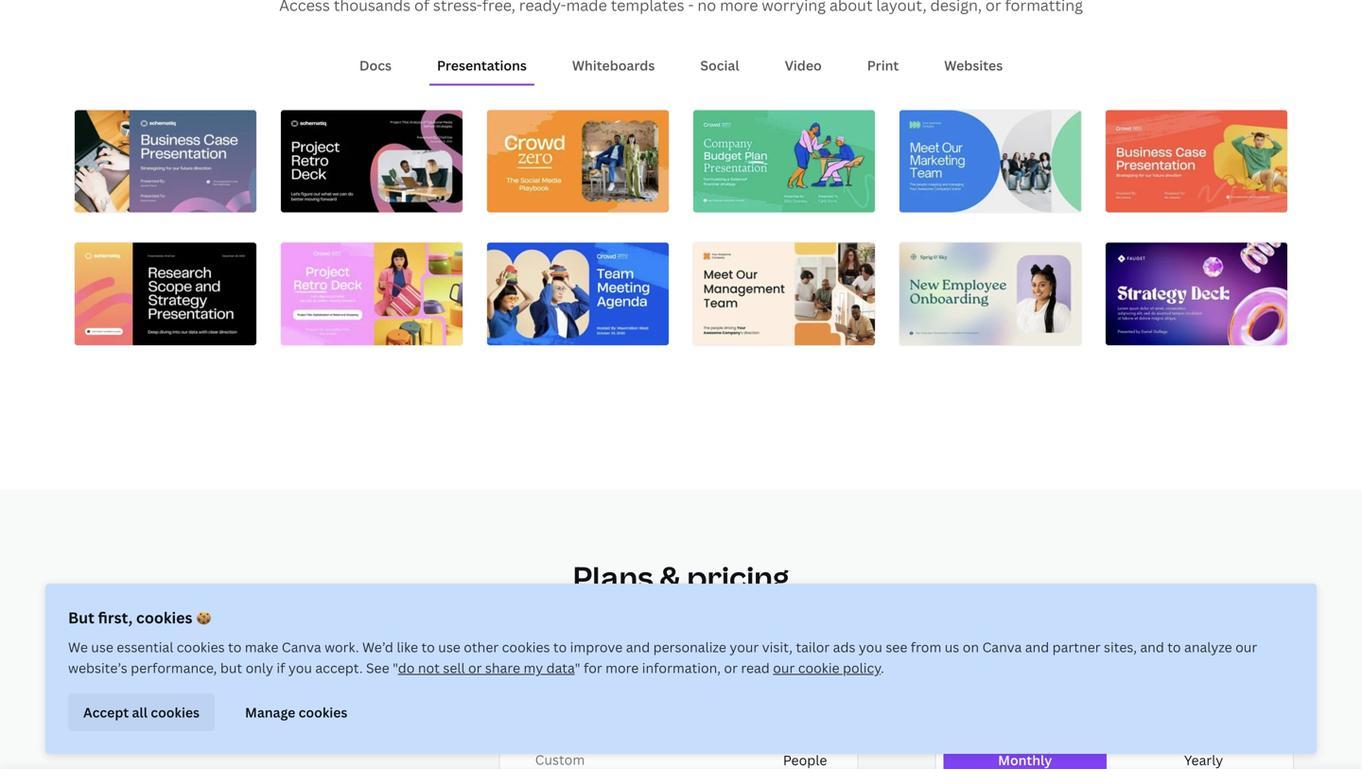 Task type: describe. For each thing, give the bounding box(es) containing it.
do not sell or share my data link
[[398, 659, 575, 677]]

tailor
[[796, 638, 830, 656]]

accept all cookies
[[83, 703, 200, 721]]

manage cookies button
[[230, 693, 363, 731]]

video button
[[777, 47, 829, 84]]

read
[[741, 659, 770, 677]]

plans & pricing
[[573, 557, 789, 598]]

more
[[606, 659, 639, 677]]

pricing
[[687, 557, 789, 598]]

social
[[700, 56, 739, 74]]

accept
[[83, 703, 129, 721]]

from
[[911, 638, 942, 656]]

print button
[[860, 47, 907, 84]]

our inside we use essential cookies to make canva work. we'd like to use other cookies to improve and personalize your visit, tailor ads you see from us on canva and partner sites, and to analyze our website's performance, but only if you accept. see "
[[1236, 638, 1257, 656]]

analyze
[[1184, 638, 1232, 656]]

2 use from the left
[[438, 638, 461, 656]]

1 and from the left
[[626, 638, 650, 656]]

.
[[881, 659, 884, 677]]

partner
[[1053, 638, 1101, 656]]

we'd
[[362, 638, 393, 656]]

induction and onboarding talking presentation in beige dark green lilac simple vibrant minimalism style image
[[900, 243, 1081, 345]]

business case presentation in bright red cobalt bright green chic photocentric frames style image
[[1106, 110, 1288, 213]]

purple gradient 3d strategy deck business presentation image
[[1106, 243, 1288, 345]]

do not sell or share my data " for more information, or read our cookie policy .
[[398, 659, 884, 677]]

my
[[524, 659, 543, 677]]

research scope and strategy presentation in black and white neon pink turquoise bold gradient style image
[[75, 243, 256, 345]]

team meeting agenda business presentation in bright red cobalt bright green chic photocentric frames style image
[[487, 243, 669, 345]]

do
[[398, 659, 415, 677]]

our cookie policy link
[[773, 659, 881, 677]]

cookies down 🍪
[[177, 638, 225, 656]]

presentations
[[437, 56, 527, 74]]

meet the marketing team presentation in blue green grey friendly professional style image
[[900, 110, 1081, 213]]

3 and from the left
[[1140, 638, 1164, 656]]

4 to from the left
[[1168, 638, 1181, 656]]

whiteboards
[[572, 56, 655, 74]]

cookie
[[798, 659, 840, 677]]

your
[[730, 638, 759, 656]]

make
[[245, 638, 278, 656]]

3 to from the left
[[553, 638, 567, 656]]

website's
[[68, 659, 127, 677]]

1 use from the left
[[91, 638, 113, 656]]

ads
[[833, 638, 856, 656]]

performance,
[[131, 659, 217, 677]]

essential
[[117, 638, 173, 656]]

websites button
[[937, 47, 1011, 84]]

1 canva from the left
[[282, 638, 321, 656]]

improve
[[570, 638, 623, 656]]



Task type: locate. For each thing, give the bounding box(es) containing it.
sites,
[[1104, 638, 1137, 656]]

us
[[945, 638, 960, 656]]

policy
[[843, 659, 881, 677]]

only
[[246, 659, 273, 677]]

other
[[464, 638, 499, 656]]

to up but
[[228, 638, 242, 656]]

and
[[626, 638, 650, 656], [1025, 638, 1049, 656], [1140, 638, 1164, 656]]

on
[[963, 638, 979, 656]]

first,
[[98, 607, 133, 628]]

or right sell
[[468, 659, 482, 677]]

our right analyze
[[1236, 638, 1257, 656]]

not
[[418, 659, 440, 677]]

cookies
[[136, 607, 192, 628], [177, 638, 225, 656], [502, 638, 550, 656], [151, 703, 200, 721], [299, 703, 348, 721]]

project retro business presentation in black and white neon pink turquoise bold gradient style image
[[281, 110, 463, 213]]

0 vertical spatial our
[[1236, 638, 1257, 656]]

1 horizontal spatial and
[[1025, 638, 1049, 656]]

manage cookies
[[245, 703, 348, 721]]

you
[[859, 638, 883, 656], [288, 659, 312, 677]]

canva up if
[[282, 638, 321, 656]]

accept.
[[315, 659, 363, 677]]

1 vertical spatial you
[[288, 659, 312, 677]]

1 " from the left
[[393, 659, 398, 677]]

but
[[220, 659, 242, 677]]

0 horizontal spatial "
[[393, 659, 398, 677]]

" inside we use essential cookies to make canva work. we'd like to use other cookies to improve and personalize your visit, tailor ads you see from us on canva and partner sites, and to analyze our website's performance, but only if you accept. see "
[[393, 659, 398, 677]]

use up sell
[[438, 638, 461, 656]]

0 horizontal spatial or
[[468, 659, 482, 677]]

information,
[[642, 659, 721, 677]]

or
[[468, 659, 482, 677], [724, 659, 738, 677]]

but first, cookies 🍪
[[68, 607, 211, 628]]

🍪
[[196, 607, 211, 628]]

1 horizontal spatial "
[[575, 659, 580, 677]]

0 horizontal spatial canva
[[282, 638, 321, 656]]

0 horizontal spatial our
[[773, 659, 795, 677]]

1 vertical spatial our
[[773, 659, 795, 677]]

personalize
[[653, 638, 727, 656]]

or left read
[[724, 659, 738, 677]]

1 or from the left
[[468, 659, 482, 677]]

our
[[1236, 638, 1257, 656], [773, 659, 795, 677]]

0 horizontal spatial you
[[288, 659, 312, 677]]

social media style guide presentation in bright red cobalt bright green chic photocentric frames style image
[[487, 110, 669, 213]]

" right see
[[393, 659, 398, 677]]

cookies right all
[[151, 703, 200, 721]]

to
[[228, 638, 242, 656], [421, 638, 435, 656], [553, 638, 567, 656], [1168, 638, 1181, 656]]

2 canva from the left
[[982, 638, 1022, 656]]

docs
[[359, 56, 392, 74]]

you up policy
[[859, 638, 883, 656]]

print
[[867, 56, 899, 74]]

&
[[660, 557, 681, 598]]

we use essential cookies to make canva work. we'd like to use other cookies to improve and personalize your visit, tailor ads you see from us on canva and partner sites, and to analyze our website's performance, but only if you accept. see "
[[68, 638, 1257, 677]]

0 horizontal spatial and
[[626, 638, 650, 656]]

0 horizontal spatial use
[[91, 638, 113, 656]]

canva right on
[[982, 638, 1022, 656]]

2 " from the left
[[575, 659, 580, 677]]

to left analyze
[[1168, 638, 1181, 656]]

sell
[[443, 659, 465, 677]]

project retro business presentation in bright red cobalt bright green chic photocentric frames style image
[[281, 243, 463, 345]]

2 or from the left
[[724, 659, 738, 677]]

see
[[886, 638, 908, 656]]

and up do not sell or share my data " for more information, or read our cookie policy .
[[626, 638, 650, 656]]

"
[[393, 659, 398, 677], [575, 659, 580, 677]]

1 horizontal spatial use
[[438, 638, 461, 656]]

for
[[584, 659, 602, 677]]

0 vertical spatial you
[[859, 638, 883, 656]]

" left for
[[575, 659, 580, 677]]

we
[[68, 638, 88, 656]]

video
[[785, 56, 822, 74]]

accept all cookies button
[[68, 693, 215, 731]]

manage
[[245, 703, 295, 721]]

canva
[[282, 638, 321, 656], [982, 638, 1022, 656]]

cookies up my
[[502, 638, 550, 656]]

to right like
[[421, 638, 435, 656]]

like
[[397, 638, 418, 656]]

cookies down accept.
[[299, 703, 348, 721]]

docs button
[[352, 47, 399, 84]]

work.
[[325, 638, 359, 656]]

see
[[366, 659, 389, 677]]

cookies up 'essential' on the bottom left
[[136, 607, 192, 628]]

data
[[546, 659, 575, 677]]

1 horizontal spatial or
[[724, 659, 738, 677]]

use
[[91, 638, 113, 656], [438, 638, 461, 656]]

1 horizontal spatial canva
[[982, 638, 1022, 656]]

social button
[[693, 47, 747, 84]]

company budget plan presentation in bright red cobalt bright green chic photocentric frames style image
[[693, 110, 875, 213]]

plans
[[573, 557, 653, 598]]

but
[[68, 607, 94, 628]]

visit,
[[762, 638, 793, 656]]

share
[[485, 659, 520, 677]]

use up the website's
[[91, 638, 113, 656]]

websites
[[944, 56, 1003, 74]]

1 horizontal spatial you
[[859, 638, 883, 656]]

if
[[277, 659, 285, 677]]

and left 'partner'
[[1025, 638, 1049, 656]]

you right if
[[288, 659, 312, 677]]

2 to from the left
[[421, 638, 435, 656]]

our down visit,
[[773, 659, 795, 677]]

2 and from the left
[[1025, 638, 1049, 656]]

and right sites,
[[1140, 638, 1164, 656]]

presentations button
[[430, 47, 534, 84]]

to up data
[[553, 638, 567, 656]]

whiteboards button
[[565, 47, 663, 84]]

2 horizontal spatial and
[[1140, 638, 1164, 656]]

business case presentation in black and white neon pink turquoise bold gradient style image
[[75, 110, 256, 213]]

meet the management team presentation in orange light orange friendly professional style image
[[693, 243, 875, 345]]

1 horizontal spatial our
[[1236, 638, 1257, 656]]

1 to from the left
[[228, 638, 242, 656]]

all
[[132, 703, 148, 721]]



Task type: vqa. For each thing, say whether or not it's contained in the screenshot.
Art for Concept art
no



